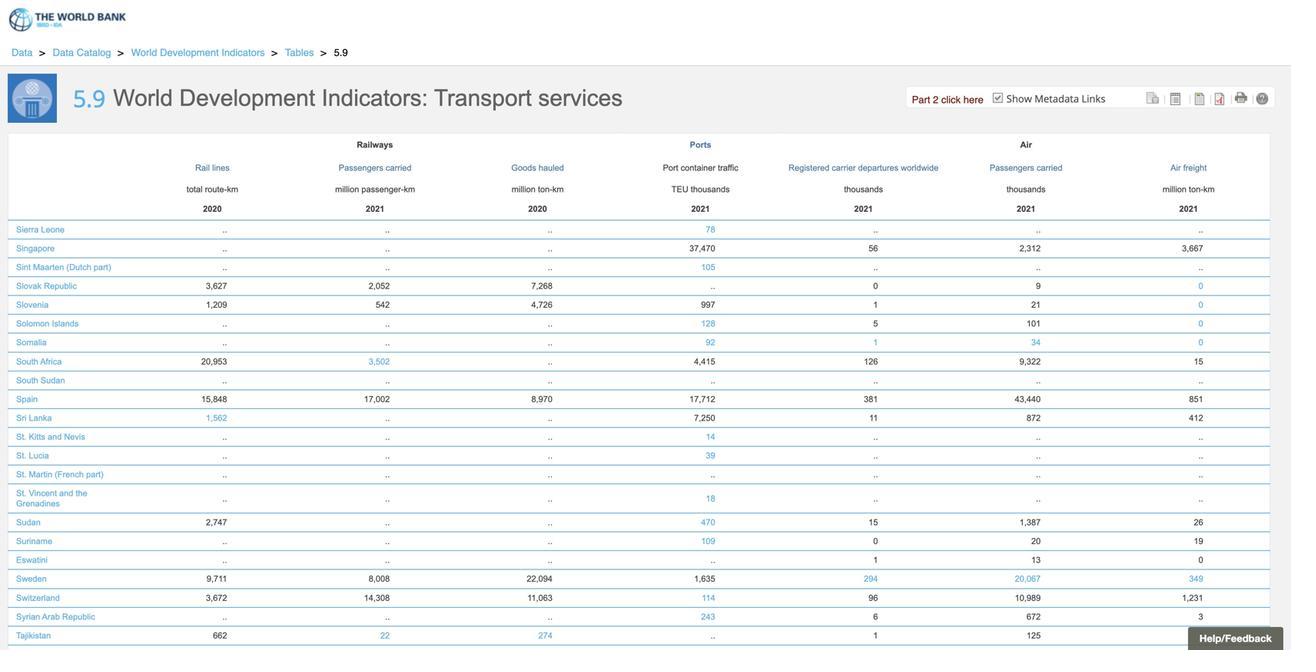 Task type: vqa. For each thing, say whether or not it's contained in the screenshot.
670
no



Task type: describe. For each thing, give the bounding box(es) containing it.
switzerland
[[16, 594, 60, 604]]

million passenger-km
[[335, 185, 415, 194]]

federation
[[49, 55, 89, 65]]

662
[[213, 632, 227, 641]]

3 > from the left
[[272, 47, 277, 58]]

0 for 101
[[1199, 319, 1203, 329]]

4,415
[[694, 357, 715, 367]]

5,261
[[694, 55, 715, 65]]

6 for 360
[[873, 169, 878, 178]]

8,970
[[531, 395, 553, 405]]

11
[[869, 414, 878, 423]]

1 million ton-km from the left
[[512, 185, 564, 194]]

2 million from the left
[[512, 185, 536, 194]]

3,672
[[206, 594, 227, 604]]

1 thousands from the left
[[691, 185, 730, 194]]

solomon islands
[[16, 319, 79, 329]]

96,852
[[1015, 55, 1041, 65]]

126
[[864, 357, 878, 367]]

2 million ton-km from the left
[[1163, 185, 1215, 194]]

542
[[376, 301, 390, 310]]

sint maarten (dutch part) link
[[16, 263, 111, 273]]

5 2021 from the left
[[1179, 204, 1198, 214]]

lines
[[212, 163, 230, 173]]

part 2 click here
[[912, 94, 984, 106]]

somalia link
[[16, 338, 47, 348]]

south for south africa
[[16, 357, 38, 367]]

360
[[1027, 169, 1041, 178]]

1 vertical spatial republic
[[62, 613, 95, 622]]

suriname link
[[16, 537, 52, 547]]

7
[[1036, 93, 1041, 103]]

2 ton- from the left
[[1189, 185, 1204, 194]]

1 data from the left
[[12, 47, 33, 58]]

syrian
[[16, 613, 40, 622]]

9,876
[[694, 150, 715, 159]]

2 km from the left
[[404, 185, 415, 194]]

20
[[1031, 537, 1041, 547]]

air for air freight
[[1171, 163, 1181, 173]]

2 passengers carried link from the left
[[990, 163, 1063, 173]]

1 vertical spatial 15
[[869, 518, 878, 528]]

697
[[701, 169, 715, 178]]

st. for st. kitts and nevis
[[16, 433, 26, 442]]

85,555
[[201, 55, 227, 65]]

goods hauled link
[[511, 163, 564, 173]]

slovenia link
[[16, 301, 49, 310]]

13
[[1031, 556, 1041, 566]]

109
[[701, 537, 715, 547]]

south for south sudan
[[16, 376, 38, 386]]

3 2021 from the left
[[854, 204, 873, 214]]

1 horizontal spatial 2,747
[[531, 187, 553, 197]]

and for nevis
[[48, 433, 62, 442]]

92
[[706, 338, 715, 348]]

air for air
[[1020, 140, 1032, 150]]

qatar
[[16, 18, 37, 27]]

37,470
[[690, 244, 715, 254]]

1 passengers from the left
[[339, 163, 383, 173]]

transport
[[434, 85, 532, 111]]

3,627
[[206, 282, 227, 291]]

2 thousands from the left
[[844, 185, 883, 194]]

1 down 1,231
[[1199, 632, 1203, 641]]

39
[[706, 452, 715, 461]]

18
[[706, 494, 715, 504]]

and for the
[[59, 489, 73, 499]]

1,231
[[1182, 594, 1203, 604]]

1,562
[[206, 414, 227, 423]]

arab
[[42, 613, 60, 622]]

port container traffic
[[663, 163, 738, 173]]

50
[[706, 131, 715, 140]]

412
[[1189, 414, 1203, 423]]

191
[[376, 187, 390, 197]]

south africa
[[16, 357, 62, 367]]

lucia
[[29, 452, 49, 461]]

metadata
[[1035, 92, 1079, 106]]

2,939
[[206, 150, 227, 159]]

0 for 21
[[1199, 301, 1203, 310]]

3 for 360
[[1199, 169, 1203, 178]]

sudan link
[[16, 518, 41, 528]]

part
[[912, 94, 930, 106]]

total
[[187, 185, 203, 194]]

st. lucia
[[16, 452, 49, 461]]

st. kitts and nevis link
[[16, 433, 85, 442]]

sri
[[16, 414, 26, 423]]

ports link
[[690, 140, 712, 150]]

0 vertical spatial 15
[[1194, 357, 1203, 367]]

registered
[[789, 163, 830, 173]]

3,667
[[1182, 244, 1203, 254]]

2 2021 from the left
[[691, 204, 710, 214]]

data catalog link
[[53, 47, 118, 58]]

0 for 9
[[1199, 282, 1203, 291]]

26
[[1194, 518, 1203, 528]]

0 horizontal spatial 2,747
[[206, 518, 227, 528]]

1 vertical spatial sudan
[[16, 518, 41, 528]]

ports
[[690, 140, 712, 150]]

st. for st. vincent and the grenadines
[[16, 489, 26, 499]]

1,209
[[206, 301, 227, 310]]

56
[[869, 244, 878, 254]]

worldwide
[[901, 163, 939, 173]]

switzerland link
[[16, 594, 60, 604]]

part) for sint maarten (dutch part)
[[94, 263, 111, 273]]

1 million from the left
[[335, 185, 359, 194]]

19
[[1194, 537, 1203, 547]]

2,052
[[369, 282, 390, 291]]

5
[[873, 319, 878, 329]]

show metadata links link
[[991, 92, 1106, 106]]

1 ton- from the left
[[538, 185, 553, 194]]

22
[[380, 632, 390, 641]]

1 vertical spatial 5.9
[[73, 83, 106, 114]]

43,440
[[1015, 395, 1041, 405]]

21
[[1031, 301, 1041, 310]]

9,711
[[207, 575, 227, 585]]

34
[[1031, 338, 1041, 348]]

1 for 21
[[873, 301, 878, 310]]

3,333
[[206, 187, 227, 197]]

28
[[1031, 131, 1041, 140]]

11,063
[[527, 594, 553, 604]]

4 > from the left
[[321, 47, 326, 58]]

10,769
[[201, 37, 227, 46]]

st. kitts and nevis
[[16, 433, 85, 442]]

principe
[[73, 131, 103, 140]]

0 for 34
[[1199, 338, 1203, 348]]

samoa
[[16, 93, 43, 103]]

sint maarten (dutch part)
[[16, 263, 111, 273]]

singapore link
[[16, 244, 55, 254]]

air freight link
[[1171, 163, 1207, 173]]

0 vertical spatial world
[[131, 47, 157, 58]]

29,404
[[1015, 150, 1041, 159]]

and for principe
[[56, 131, 71, 140]]

17,002
[[364, 395, 390, 405]]

679
[[1189, 150, 1203, 159]]



Task type: locate. For each thing, give the bounding box(es) containing it.
part) for st. martin (french part)
[[86, 470, 104, 480]]

slovak republic
[[16, 282, 77, 291]]

air
[[1020, 140, 1032, 150], [1171, 163, 1181, 173]]

15 up 294
[[869, 518, 878, 528]]

2 6 from the top
[[873, 613, 878, 622]]

st. lucia link
[[16, 452, 49, 461]]

somalia
[[16, 338, 47, 348]]

and right kitts
[[48, 433, 62, 442]]

1 up 5
[[873, 301, 878, 310]]

1 for 34
[[873, 338, 878, 348]]

sudan down africa
[[41, 376, 65, 386]]

leone
[[41, 225, 65, 235]]

1 for 28
[[873, 131, 878, 140]]

15
[[1194, 357, 1203, 367], [869, 518, 878, 528]]

2 horizontal spatial million
[[1163, 185, 1187, 194]]

tajikistan link
[[16, 632, 51, 641]]

0 horizontal spatial data
[[12, 47, 33, 58]]

1 for 125
[[873, 632, 878, 641]]

1 up 294
[[873, 556, 878, 566]]

rail lines
[[195, 163, 230, 173]]

0 vertical spatial 14
[[1194, 187, 1203, 197]]

air left freight
[[1171, 163, 1181, 173]]

sao tome and principe
[[16, 131, 103, 140]]

15 up 851
[[1194, 357, 1203, 367]]

0 vertical spatial part)
[[94, 263, 111, 273]]

links
[[1082, 92, 1106, 106]]

1 horizontal spatial million ton-km
[[1163, 185, 1215, 194]]

indicators
[[222, 47, 265, 58]]

million down goods
[[512, 185, 536, 194]]

5.9 up principe
[[73, 83, 106, 114]]

3 down 679
[[1199, 169, 1203, 178]]

0 for 7
[[1199, 93, 1203, 103]]

0 horizontal spatial passengers
[[339, 163, 383, 173]]

0 vertical spatial 2,747
[[531, 187, 553, 197]]

1 vertical spatial and
[[48, 433, 62, 442]]

st. up grenadines
[[16, 489, 26, 499]]

0 vertical spatial 6
[[873, 169, 878, 178]]

south up the spain link
[[16, 376, 38, 386]]

republic down sint maarten (dutch part) link
[[44, 282, 77, 291]]

million ton-km
[[512, 185, 564, 194], [1163, 185, 1215, 194]]

2,747 up the 9,711
[[206, 518, 227, 528]]

3 km from the left
[[553, 185, 564, 194]]

1 horizontal spatial thousands
[[844, 185, 883, 194]]

slovak
[[16, 282, 42, 291]]

0 horizontal spatial passengers carried link
[[339, 163, 412, 173]]

lanka
[[29, 414, 52, 423]]

rwanda
[[16, 74, 47, 84]]

world down "data > data catalog > world development indicators > tables > 5.9"
[[113, 85, 173, 111]]

2021 down 191
[[366, 204, 385, 214]]

1 horizontal spatial ton-
[[1189, 185, 1204, 194]]

> right tables
[[321, 47, 326, 58]]

826
[[864, 55, 878, 65]]

0 horizontal spatial carried
[[386, 163, 412, 173]]

1 carried from the left
[[386, 163, 412, 173]]

catalog
[[77, 47, 111, 58]]

1 horizontal spatial data
[[53, 47, 74, 58]]

and left the
[[59, 489, 73, 499]]

1 passengers carried link from the left
[[339, 163, 412, 173]]

romania link
[[16, 37, 50, 46]]

st. left lucia
[[16, 452, 26, 461]]

1 vertical spatial air
[[1171, 163, 1181, 173]]

passengers
[[339, 163, 383, 173], [990, 163, 1034, 173]]

> right catalog
[[118, 47, 124, 58]]

4 st. from the top
[[16, 489, 26, 499]]

0 vertical spatial 3
[[1199, 169, 1203, 178]]

million left passenger-
[[335, 185, 359, 194]]

0
[[1199, 93, 1203, 103], [873, 282, 878, 291], [1199, 282, 1203, 291], [1199, 301, 1203, 310], [1199, 319, 1203, 329], [1199, 338, 1203, 348], [873, 537, 878, 547], [1199, 556, 1203, 566]]

2021 down teu thousands
[[691, 204, 710, 214]]

1 down 96
[[873, 632, 878, 641]]

st. left kitts
[[16, 433, 26, 442]]

km
[[227, 185, 238, 194], [404, 185, 415, 194], [553, 185, 564, 194], [1204, 185, 1215, 194]]

qatar link
[[16, 18, 37, 27]]

route-
[[205, 185, 227, 194]]

0 for 13
[[1199, 556, 1203, 566]]

2 carried from the left
[[1037, 163, 1063, 173]]

1 st. from the top
[[16, 433, 26, 442]]

2 data from the left
[[53, 47, 74, 58]]

2 passengers from the left
[[990, 163, 1034, 173]]

1 horizontal spatial passengers
[[990, 163, 1034, 173]]

17,712
[[690, 395, 715, 405]]

14 up 39
[[706, 433, 715, 442]]

million ton-km down goods hauled at top
[[512, 185, 564, 194]]

russian
[[16, 55, 47, 65]]

world right catalog
[[131, 47, 157, 58]]

tables link
[[285, 47, 321, 58]]

sierra leone
[[16, 225, 65, 235]]

thousands down 697
[[691, 185, 730, 194]]

freight
[[1183, 163, 1207, 173]]

sweden link
[[16, 575, 47, 585]]

2021 down 17
[[854, 204, 873, 214]]

st. left martin
[[16, 470, 26, 480]]

and inside st. vincent and the grenadines
[[59, 489, 73, 499]]

2021 down 1,276
[[1017, 204, 1036, 214]]

2 horizontal spatial thousands
[[1007, 185, 1046, 194]]

air up 360
[[1020, 140, 1032, 150]]

km right 191
[[404, 185, 415, 194]]

2,747
[[531, 187, 553, 197], [206, 518, 227, 528]]

1 horizontal spatial carried
[[1037, 163, 1063, 173]]

3,502
[[369, 357, 390, 367]]

st. for st. martin (french part)
[[16, 470, 26, 480]]

672
[[1027, 613, 1041, 622]]

world development indicators link
[[131, 47, 272, 58]]

1,635
[[694, 575, 715, 585]]

and right tome
[[56, 131, 71, 140]]

romania
[[16, 37, 50, 46]]

st. for st. lucia
[[16, 452, 26, 461]]

6 for 672
[[873, 613, 878, 622]]

solomon
[[16, 319, 50, 329]]

2020 down goods hauled at top
[[528, 204, 547, 214]]

suriname
[[16, 537, 52, 547]]

1 vertical spatial part)
[[86, 470, 104, 480]]

data down the romania link
[[12, 47, 33, 58]]

south down somalia 'link'
[[16, 357, 38, 367]]

development
[[160, 47, 219, 58], [179, 85, 315, 111]]

1 6 from the top
[[873, 169, 878, 178]]

republic right arab
[[62, 613, 95, 622]]

st. vincent and the grenadines link
[[16, 489, 87, 509]]

78
[[706, 225, 715, 235]]

st. vincent and the grenadines
[[16, 489, 87, 509]]

2 > from the left
[[118, 47, 124, 58]]

3 million from the left
[[1163, 185, 1187, 194]]

2 south from the top
[[16, 376, 38, 386]]

3 for 672
[[1199, 613, 1203, 622]]

part) right (dutch
[[94, 263, 111, 273]]

passenger-
[[362, 185, 404, 194]]

the
[[76, 489, 87, 499]]

0 horizontal spatial 14
[[706, 433, 715, 442]]

1 horizontal spatial passengers carried link
[[990, 163, 1063, 173]]

1 horizontal spatial 5.9
[[334, 47, 348, 58]]

> left tables
[[272, 47, 277, 58]]

sao tome and principe link
[[16, 131, 103, 140]]

1 vertical spatial south
[[16, 376, 38, 386]]

14 down freight
[[1194, 187, 1203, 197]]

1 up 219
[[873, 131, 878, 140]]

republic
[[44, 282, 77, 291], [62, 613, 95, 622]]

1 horizontal spatial passengers carried
[[990, 163, 1063, 173]]

0 vertical spatial and
[[56, 131, 71, 140]]

syrian arab republic link
[[16, 613, 95, 622]]

1 down 5
[[873, 338, 878, 348]]

0 vertical spatial south
[[16, 357, 38, 367]]

2 st. from the top
[[16, 452, 26, 461]]

passengers down 29,404
[[990, 163, 1034, 173]]

0 vertical spatial development
[[160, 47, 219, 58]]

san marino
[[16, 112, 59, 122]]

1 2021 from the left
[[366, 204, 385, 214]]

registered carrier departures worldwide link
[[789, 163, 939, 173]]

part) up the
[[86, 470, 104, 480]]

eswatini link
[[16, 556, 48, 566]]

0 vertical spatial sudan
[[41, 376, 65, 386]]

872
[[1027, 414, 1041, 423]]

0 horizontal spatial ton-
[[538, 185, 553, 194]]

3 down 1,231
[[1199, 613, 1203, 622]]

development down indicators
[[179, 85, 315, 111]]

1 > from the left
[[39, 47, 45, 58]]

ton- down freight
[[1189, 185, 1204, 194]]

vincent
[[29, 489, 57, 499]]

219
[[864, 150, 878, 159]]

part)
[[94, 263, 111, 273], [86, 470, 104, 480]]

103,447
[[359, 55, 390, 65]]

sao
[[16, 131, 31, 140]]

2 3 from the top
[[1199, 613, 1203, 622]]

total route-km
[[187, 185, 238, 194]]

2 vertical spatial and
[[59, 489, 73, 499]]

0 vertical spatial air
[[1020, 140, 1032, 150]]

243
[[701, 613, 715, 622]]

20,067
[[1015, 575, 1041, 585]]

0 horizontal spatial million ton-km
[[512, 185, 564, 194]]

1 horizontal spatial air
[[1171, 163, 1181, 173]]

4 2021 from the left
[[1017, 204, 1036, 214]]

138
[[1027, 206, 1041, 216]]

1 3 from the top
[[1199, 169, 1203, 178]]

5.9 left 103,447 on the top left of the page
[[334, 47, 348, 58]]

101
[[1027, 319, 1041, 329]]

1 up 679
[[1199, 131, 1203, 140]]

carried for second passengers carried link from left
[[1037, 163, 1063, 173]]

22,094
[[527, 575, 553, 585]]

7,250
[[694, 414, 715, 423]]

ton- down hauled
[[538, 185, 553, 194]]

1 vertical spatial 2,747
[[206, 518, 227, 528]]

thousands down registered carrier departures worldwide
[[844, 185, 883, 194]]

0 horizontal spatial 15
[[869, 518, 878, 528]]

data left catalog
[[53, 47, 74, 58]]

passengers carried for second passengers carried link from left
[[990, 163, 1063, 173]]

carried for first passengers carried link from left
[[386, 163, 412, 173]]

sweden
[[16, 575, 47, 585]]

1 vertical spatial 14
[[706, 433, 715, 442]]

1 horizontal spatial million
[[512, 185, 536, 194]]

1 for 13
[[873, 556, 878, 566]]

million ton-km down air freight
[[1163, 185, 1215, 194]]

san marino link
[[16, 112, 59, 122]]

indicators:
[[322, 85, 428, 111]]

0 horizontal spatial passengers carried
[[339, 163, 412, 173]]

1 km from the left
[[227, 185, 238, 194]]

st. inside st. vincent and the grenadines
[[16, 489, 26, 499]]

3 thousands from the left
[[1007, 185, 1046, 194]]

spain link
[[16, 395, 38, 405]]

6 down 96
[[873, 613, 878, 622]]

passengers carried up million passenger-km
[[339, 163, 412, 173]]

6 up 17
[[873, 169, 878, 178]]

russian federation link
[[16, 55, 89, 65]]

carried up passenger-
[[386, 163, 412, 173]]

part 2 click here link
[[912, 92, 991, 108]]

14
[[1194, 187, 1203, 197], [706, 433, 715, 442]]

passengers carried for first passengers carried link from left
[[339, 163, 412, 173]]

0 horizontal spatial 5.9
[[73, 83, 106, 114]]

development down 10,769
[[160, 47, 219, 58]]

1 vertical spatial development
[[179, 85, 315, 111]]

sudan up suriname link
[[16, 518, 41, 528]]

departures
[[858, 163, 899, 173]]

> down the romania link
[[39, 47, 45, 58]]

1 horizontal spatial 2020
[[528, 204, 547, 214]]

million down air freight
[[1163, 185, 1187, 194]]

0 horizontal spatial air
[[1020, 140, 1032, 150]]

1 south from the top
[[16, 357, 38, 367]]

4 km from the left
[[1204, 185, 1215, 194]]

1 horizontal spatial 14
[[1194, 187, 1203, 197]]

0 vertical spatial 5.9
[[334, 47, 348, 58]]

2020 down 3,333
[[203, 204, 222, 214]]

teu
[[672, 185, 688, 194]]

development inside '5.9 world development indicators: transport services'
[[179, 85, 315, 111]]

2021 up 3,667
[[1179, 204, 1198, 214]]

passengers carried link down 29,404
[[990, 163, 1063, 173]]

world inside '5.9 world development indicators: transport services'
[[113, 85, 173, 111]]

carried down 29,404
[[1037, 163, 1063, 173]]

1 horizontal spatial 15
[[1194, 357, 1203, 367]]

thousands down 360
[[1007, 185, 1046, 194]]

0 vertical spatial republic
[[44, 282, 77, 291]]

1 vertical spatial 3
[[1199, 613, 1203, 622]]

km down hauled
[[553, 185, 564, 194]]

1 passengers carried from the left
[[339, 163, 412, 173]]

passengers up million passenger-km
[[339, 163, 383, 173]]

2,747 down goods hauled at top
[[531, 187, 553, 197]]

0 horizontal spatial million
[[335, 185, 359, 194]]

syrian arab republic
[[16, 613, 95, 622]]

passengers carried link up million passenger-km
[[339, 163, 412, 173]]

0 horizontal spatial 2020
[[203, 204, 222, 214]]

0 horizontal spatial thousands
[[691, 185, 730, 194]]

3 st. from the top
[[16, 470, 26, 480]]

passengers carried down 29,404
[[990, 163, 1063, 173]]

2 2020 from the left
[[528, 204, 547, 214]]

tables
[[285, 47, 314, 58]]

singapore
[[16, 244, 55, 254]]

1 2020 from the left
[[203, 204, 222, 214]]

2 passengers carried from the left
[[990, 163, 1063, 173]]

1 vertical spatial world
[[113, 85, 173, 111]]

km down freight
[[1204, 185, 1215, 194]]

1 vertical spatial 6
[[873, 613, 878, 622]]

sierra leone link
[[16, 225, 65, 235]]

4,726
[[531, 301, 553, 310]]

km down lines
[[227, 185, 238, 194]]



